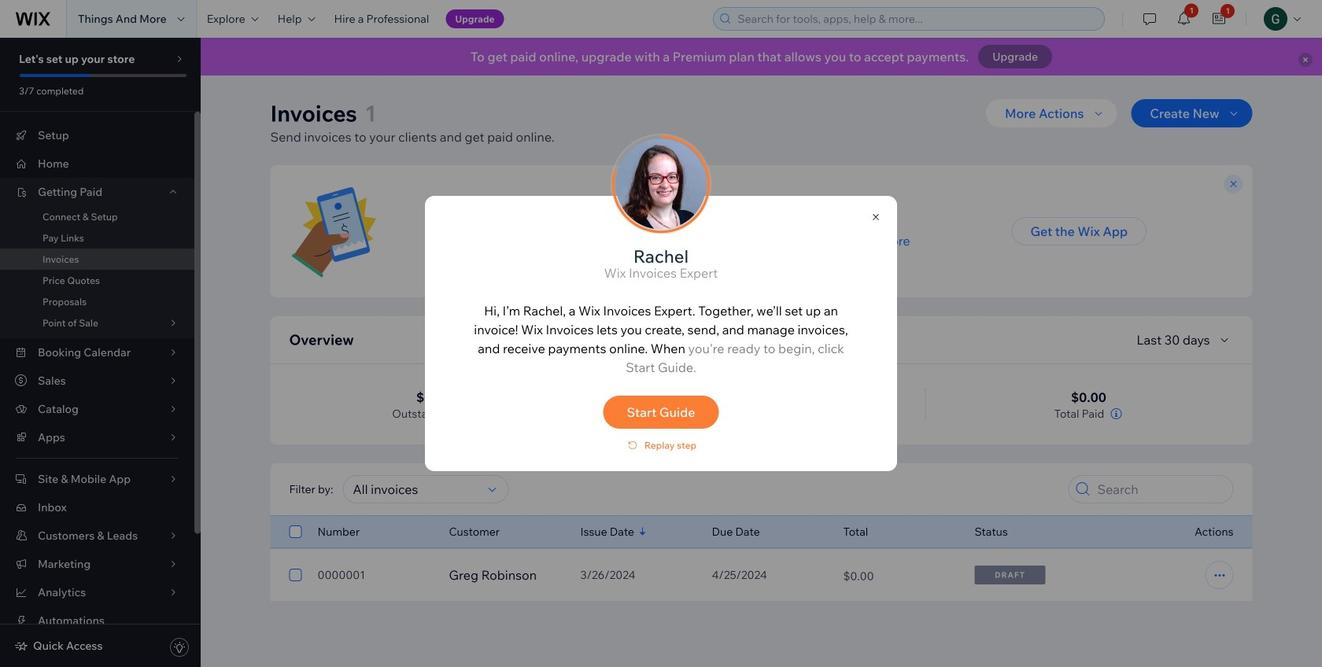 Task type: vqa. For each thing, say whether or not it's contained in the screenshot.
Search for tools, apps, help & more... field
yes



Task type: describe. For each thing, give the bounding box(es) containing it.
Search for tools, apps, help & more... field
[[733, 8, 1100, 30]]

Search field
[[1093, 476, 1229, 503]]



Task type: locate. For each thing, give the bounding box(es) containing it.
alert
[[201, 38, 1323, 76]]

sidebar element
[[0, 38, 201, 668]]

None field
[[348, 476, 484, 503]]

None checkbox
[[289, 523, 302, 542], [289, 566, 302, 585], [289, 523, 302, 542], [289, 566, 302, 585]]



